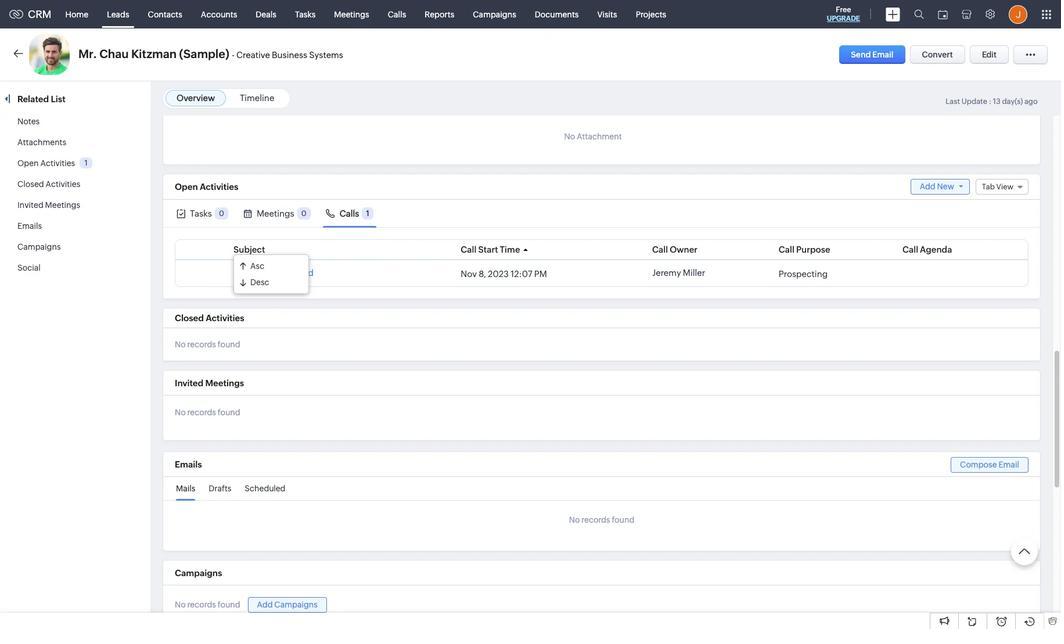 Task type: vqa. For each thing, say whether or not it's contained in the screenshot.


Task type: describe. For each thing, give the bounding box(es) containing it.
open activities link
[[17, 159, 75, 168]]

no attachment
[[564, 132, 622, 141]]

:
[[989, 97, 992, 106]]

scheduled
[[245, 484, 286, 493]]

home link
[[56, 0, 98, 28]]

agenda
[[920, 245, 952, 254]]

0 vertical spatial 1
[[85, 159, 88, 167]]

visits
[[597, 10, 617, 19]]

time
[[500, 245, 520, 254]]

activities up "tasks" tab
[[200, 182, 238, 192]]

follow up with lead
[[234, 268, 314, 278]]

free upgrade
[[827, 5, 860, 23]]

prospecting
[[779, 269, 828, 279]]

projects
[[636, 10, 666, 19]]

deals
[[256, 10, 276, 19]]

1 vertical spatial closed
[[175, 313, 204, 323]]

contacts link
[[139, 0, 192, 28]]

last update : 13 day(s) ago
[[946, 97, 1038, 106]]

jeremy miller
[[652, 268, 705, 278]]

with
[[275, 268, 292, 278]]

timeline
[[240, 93, 274, 103]]

(sample)
[[179, 47, 229, 60]]

new
[[937, 182, 954, 191]]

reports link
[[416, 0, 464, 28]]

call for call agenda
[[903, 245, 919, 254]]

follow
[[234, 268, 260, 278]]

asc
[[250, 261, 264, 271]]

attachment
[[577, 132, 622, 141]]

0 for meetings
[[301, 209, 307, 218]]

kitzman
[[131, 47, 177, 60]]

convert button
[[910, 45, 965, 64]]

overview
[[177, 93, 215, 103]]

owner
[[670, 245, 698, 254]]

email for send email
[[873, 50, 894, 59]]

call for call start time
[[461, 245, 477, 254]]

emails link
[[17, 221, 42, 231]]

notes link
[[17, 117, 40, 126]]

convert
[[922, 50, 953, 59]]

mr. chau kitzman (sample) - creative business systems
[[78, 47, 343, 60]]

social link
[[17, 263, 41, 272]]

add campaigns link
[[248, 597, 327, 613]]

subject
[[234, 245, 265, 254]]

free
[[836, 5, 851, 14]]

day(s)
[[1002, 97, 1023, 106]]

call agenda
[[903, 245, 952, 254]]

last
[[946, 97, 960, 106]]

13
[[993, 97, 1001, 106]]

1 horizontal spatial open
[[175, 182, 198, 192]]

attachments link
[[17, 138, 66, 147]]

compose email
[[960, 460, 1020, 469]]

crm
[[28, 8, 51, 20]]

edit
[[982, 50, 997, 59]]

add campaigns
[[257, 600, 318, 609]]

follow up with lead link
[[234, 268, 314, 279]]

meetings link
[[325, 0, 379, 28]]

projects link
[[627, 0, 676, 28]]

0 for tasks
[[219, 209, 224, 218]]

closed activities link
[[17, 180, 80, 189]]

crm link
[[9, 8, 51, 20]]

desc
[[250, 278, 269, 287]]

1 horizontal spatial calls
[[388, 10, 406, 19]]

timeline link
[[240, 93, 274, 103]]

2023
[[488, 269, 509, 279]]

tasks link
[[286, 0, 325, 28]]

0 vertical spatial invited meetings
[[17, 200, 80, 210]]

purpose
[[796, 245, 831, 254]]

send
[[851, 50, 871, 59]]

0 vertical spatial invited
[[17, 200, 43, 210]]

invited meetings link
[[17, 200, 80, 210]]



Task type: locate. For each thing, give the bounding box(es) containing it.
0 horizontal spatial open
[[17, 159, 39, 168]]

call
[[461, 245, 477, 254], [652, 245, 668, 254], [779, 245, 795, 254], [903, 245, 919, 254]]

drafts
[[209, 484, 232, 493]]

call left start
[[461, 245, 477, 254]]

1 vertical spatial invited meetings
[[175, 378, 244, 388]]

0 left meetings tab
[[219, 209, 224, 218]]

1 vertical spatial open
[[175, 182, 198, 192]]

overview link
[[177, 93, 215, 103]]

start
[[478, 245, 498, 254]]

2 call from the left
[[652, 245, 668, 254]]

1 horizontal spatial tasks
[[295, 10, 316, 19]]

email for compose email
[[999, 460, 1020, 469]]

activities down follow
[[206, 313, 244, 323]]

1 vertical spatial tasks
[[190, 209, 212, 218]]

emails down invited meetings link
[[17, 221, 42, 231]]

tasks inside "tasks" tab
[[190, 209, 212, 218]]

call owner
[[652, 245, 698, 254]]

1 vertical spatial 1
[[366, 209, 369, 218]]

records
[[187, 340, 216, 349], [187, 408, 216, 417], [582, 515, 610, 525], [187, 600, 216, 610]]

social
[[17, 263, 41, 272]]

email
[[873, 50, 894, 59], [999, 460, 1020, 469]]

8,
[[479, 269, 486, 279]]

send email
[[851, 50, 894, 59]]

1 vertical spatial emails
[[175, 460, 202, 469]]

meetings
[[334, 10, 369, 19], [45, 200, 80, 210], [257, 209, 294, 218], [205, 378, 244, 388]]

tasks tab
[[174, 200, 231, 227]]

0 vertical spatial add
[[920, 182, 936, 191]]

nov 8, 2023 12:07 pm
[[461, 269, 547, 279]]

related list
[[17, 94, 67, 104]]

meetings inside meetings link
[[334, 10, 369, 19]]

1 horizontal spatial email
[[999, 460, 1020, 469]]

0 vertical spatial open activities
[[17, 159, 75, 168]]

home
[[65, 10, 88, 19]]

no
[[564, 132, 575, 141], [175, 340, 186, 349], [175, 408, 186, 417], [569, 515, 580, 525], [175, 600, 186, 610]]

0 vertical spatial closed
[[17, 180, 44, 189]]

0 vertical spatial tasks
[[295, 10, 316, 19]]

open activities up "tasks" tab
[[175, 182, 238, 192]]

1 vertical spatial campaigns link
[[17, 242, 61, 252]]

open down "attachments"
[[17, 159, 39, 168]]

email right compose
[[999, 460, 1020, 469]]

1 vertical spatial open activities
[[175, 182, 238, 192]]

1 horizontal spatial closed
[[175, 313, 204, 323]]

1 vertical spatial invited
[[175, 378, 203, 388]]

miller
[[683, 268, 705, 278]]

1 vertical spatial closed activities
[[175, 313, 244, 323]]

lead
[[294, 268, 314, 278]]

mails
[[176, 484, 195, 493]]

open
[[17, 159, 39, 168], [175, 182, 198, 192]]

1 horizontal spatial 0
[[301, 209, 307, 218]]

0 horizontal spatial closed activities
[[17, 180, 80, 189]]

0 left 'calls' tab
[[301, 209, 307, 218]]

list
[[51, 94, 65, 104]]

call for call purpose
[[779, 245, 795, 254]]

0 horizontal spatial 1
[[85, 159, 88, 167]]

documents link
[[526, 0, 588, 28]]

edit button
[[970, 45, 1009, 64]]

tab list containing tasks
[[163, 200, 1040, 228]]

calls inside tab
[[340, 209, 359, 218]]

1 horizontal spatial campaigns link
[[464, 0, 526, 28]]

0 vertical spatial open
[[17, 159, 39, 168]]

leads link
[[98, 0, 139, 28]]

0 horizontal spatial calls
[[340, 209, 359, 218]]

12:07
[[511, 269, 533, 279]]

ago
[[1025, 97, 1038, 106]]

campaigns link down emails link
[[17, 242, 61, 252]]

1 horizontal spatial 1
[[366, 209, 369, 218]]

contacts
[[148, 10, 182, 19]]

1 horizontal spatial add
[[920, 182, 936, 191]]

call start time
[[461, 245, 520, 254]]

business
[[272, 50, 307, 60]]

0 vertical spatial email
[[873, 50, 894, 59]]

email right the send
[[873, 50, 894, 59]]

0 inside "tasks" tab
[[219, 209, 224, 218]]

invited
[[17, 200, 43, 210], [175, 378, 203, 388]]

call left purpose
[[779, 245, 795, 254]]

accounts link
[[192, 0, 247, 28]]

meetings inside meetings tab
[[257, 209, 294, 218]]

send email button
[[840, 45, 905, 64]]

1 0 from the left
[[219, 209, 224, 218]]

0 horizontal spatial 0
[[219, 209, 224, 218]]

0 horizontal spatial emails
[[17, 221, 42, 231]]

1 call from the left
[[461, 245, 477, 254]]

notes
[[17, 117, 40, 126]]

meetings tab
[[240, 200, 313, 227]]

0 inside meetings tab
[[301, 209, 307, 218]]

visits link
[[588, 0, 627, 28]]

upgrade
[[827, 15, 860, 23]]

emails up mails
[[175, 460, 202, 469]]

open activities
[[17, 159, 75, 168], [175, 182, 238, 192]]

1 horizontal spatial open activities
[[175, 182, 238, 192]]

1 horizontal spatial invited
[[175, 378, 203, 388]]

pm
[[534, 269, 547, 279]]

open up "tasks" tab
[[175, 182, 198, 192]]

jeremy
[[652, 268, 681, 278]]

chau
[[99, 47, 129, 60]]

add for add new
[[920, 182, 936, 191]]

add for add campaigns
[[257, 600, 273, 609]]

1 horizontal spatial closed activities
[[175, 313, 244, 323]]

-
[[232, 50, 235, 60]]

related
[[17, 94, 49, 104]]

email inside "button"
[[873, 50, 894, 59]]

activities up closed activities "link"
[[40, 159, 75, 168]]

calls tab
[[323, 200, 376, 227]]

2 0 from the left
[[301, 209, 307, 218]]

0 horizontal spatial tasks
[[190, 209, 212, 218]]

tasks inside tasks link
[[295, 10, 316, 19]]

1 vertical spatial add
[[257, 600, 273, 609]]

documents
[[535, 10, 579, 19]]

0 vertical spatial closed activities
[[17, 180, 80, 189]]

1 vertical spatial calls
[[340, 209, 359, 218]]

1 vertical spatial email
[[999, 460, 1020, 469]]

activities up invited meetings link
[[46, 180, 80, 189]]

add new
[[920, 182, 954, 191]]

3 call from the left
[[779, 245, 795, 254]]

1 horizontal spatial emails
[[175, 460, 202, 469]]

leads
[[107, 10, 129, 19]]

call left agenda at the top right of the page
[[903, 245, 919, 254]]

0 horizontal spatial open activities
[[17, 159, 75, 168]]

compose
[[960, 460, 997, 469]]

0 horizontal spatial email
[[873, 50, 894, 59]]

0 horizontal spatial closed
[[17, 180, 44, 189]]

0 vertical spatial emails
[[17, 221, 42, 231]]

creative
[[236, 50, 270, 60]]

calls link
[[379, 0, 416, 28]]

attachments
[[17, 138, 66, 147]]

accounts
[[201, 10, 237, 19]]

up
[[262, 268, 273, 278]]

open activities up closed activities "link"
[[17, 159, 75, 168]]

campaigns
[[473, 10, 516, 19], [17, 242, 61, 252], [175, 568, 222, 578], [274, 600, 318, 609]]

0 vertical spatial campaigns link
[[464, 0, 526, 28]]

deals link
[[247, 0, 286, 28]]

calls
[[388, 10, 406, 19], [340, 209, 359, 218]]

reports
[[425, 10, 454, 19]]

activities
[[40, 159, 75, 168], [46, 180, 80, 189], [200, 182, 238, 192], [206, 313, 244, 323]]

0 horizontal spatial campaigns link
[[17, 242, 61, 252]]

0
[[219, 209, 224, 218], [301, 209, 307, 218]]

campaigns link right reports
[[464, 0, 526, 28]]

1 inside 'calls' tab
[[366, 209, 369, 218]]

systems
[[309, 50, 343, 60]]

call for call owner
[[652, 245, 668, 254]]

0 horizontal spatial add
[[257, 600, 273, 609]]

1 horizontal spatial invited meetings
[[175, 378, 244, 388]]

0 vertical spatial calls
[[388, 10, 406, 19]]

tab list
[[163, 200, 1040, 228]]

0 horizontal spatial invited meetings
[[17, 200, 80, 210]]

0 horizontal spatial invited
[[17, 200, 43, 210]]

update
[[962, 97, 988, 106]]

mr.
[[78, 47, 97, 60]]

add
[[920, 182, 936, 191], [257, 600, 273, 609]]

4 call from the left
[[903, 245, 919, 254]]

call left owner
[[652, 245, 668, 254]]



